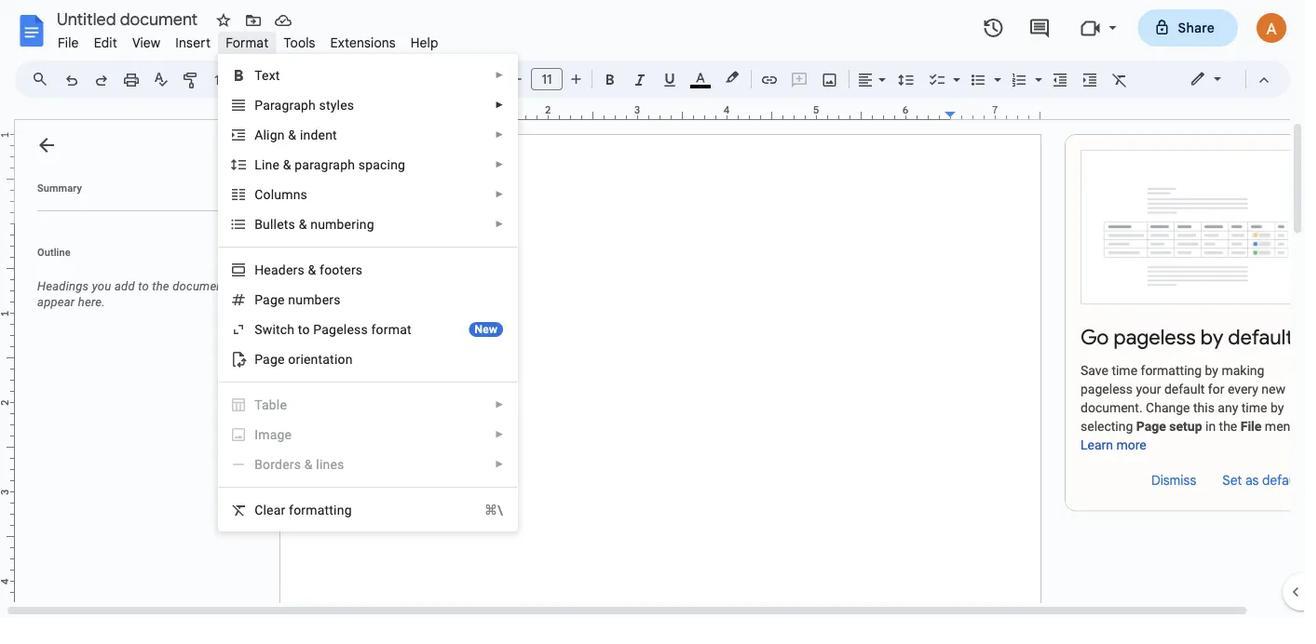 Task type: describe. For each thing, give the bounding box(es) containing it.
explore r element
[[313, 246, 362, 262]]

line
[[313, 217, 338, 232]]

any
[[1218, 401, 1239, 416]]

outline heading
[[15, 245, 268, 271]]

Star checkbox
[[211, 7, 237, 34]]

p
[[313, 457, 321, 472]]

set as default button
[[1215, 466, 1305, 496]]

w
[[313, 97, 324, 113]]

0 vertical spatial default
[[1228, 325, 1294, 351]]

e
[[350, 246, 357, 262]]

⌘+shift+c
[[522, 97, 587, 113]]

this
[[1194, 401, 1215, 416]]

references
[[321, 457, 384, 472]]

⌘+shift+s element
[[500, 380, 587, 399]]

file menu item
[[50, 32, 86, 54]]

file inside file menu item
[[58, 34, 79, 51]]

ranslate
[[320, 352, 368, 367]]

ictionary
[[321, 306, 373, 321]]

dismiss button
[[1144, 466, 1204, 496]]

default inside button
[[1263, 473, 1304, 489]]

typing
[[349, 382, 386, 397]]

page
[[1137, 419, 1166, 435]]

save
[[1081, 363, 1109, 379]]

Zoom text field
[[210, 67, 254, 93]]

c
[[321, 487, 328, 502]]

learn more link
[[1081, 438, 1147, 453]]

making
[[1222, 363, 1265, 379]]

selecting
[[1081, 419, 1133, 435]]

more
[[1117, 438, 1147, 453]]

preferences p element
[[313, 457, 390, 472]]

insert menu item
[[168, 32, 218, 54]]

new
[[1262, 382, 1286, 397]]

translate document t element
[[313, 352, 437, 367]]

dictionary d element
[[313, 306, 378, 321]]

p references
[[313, 457, 384, 472]]

word count w element
[[313, 97, 387, 113]]

every
[[1228, 382, 1259, 397]]

⌘+shift+y
[[522, 306, 587, 321]]

format
[[226, 34, 269, 51]]

l
[[313, 276, 320, 292]]

document.
[[1081, 401, 1143, 416]]

text color image
[[690, 66, 711, 89]]

0 vertical spatial by
[[1201, 325, 1224, 351]]

a c cessibility
[[313, 487, 388, 502]]

line & paragraph spacing image
[[896, 66, 917, 92]]

set
[[1223, 473, 1242, 489]]

help menu item
[[403, 32, 446, 54]]

menu inside go pageless by default application
[[251, 0, 602, 516]]

main toolbar
[[55, 0, 1135, 486]]

go
[[1081, 325, 1109, 351]]

will
[[230, 280, 249, 293]]

extensions menu item
[[323, 32, 403, 54]]

⌘+shift+y element
[[500, 305, 587, 323]]

help
[[411, 34, 438, 51]]

cessibility
[[328, 487, 388, 502]]

review suggested edits u element
[[313, 127, 459, 143]]

Zoom field
[[207, 66, 277, 94]]

linked objects l element
[[313, 276, 405, 292]]

default inside "save time formatting by making pageless your default for every new document. change this any time by selecting"
[[1165, 382, 1205, 397]]

line numbers
[[313, 217, 393, 232]]

line numbers f1 element
[[313, 217, 399, 232]]

numbers
[[341, 217, 393, 232]]

ctrl+⌘o ctrl+⌘u
[[481, 127, 587, 143]]

count
[[347, 97, 381, 113]]

2 vertical spatial by
[[1271, 401, 1284, 416]]

headings
[[37, 280, 89, 293]]

your
[[1136, 382, 1161, 397]]

inked
[[320, 276, 352, 292]]

pare
[[340, 157, 367, 172]]

file inside page setup in the file menu. learn more
[[1241, 419, 1262, 435]]

t ranslate document
[[313, 352, 432, 367]]

explo r e
[[313, 246, 357, 262]]

Rename text field
[[50, 7, 209, 30]]

1 horizontal spatial time
[[1242, 401, 1268, 416]]

outline
[[37, 246, 71, 258]]

share
[[1178, 20, 1215, 36]]

⌘+option+shift+i element
[[457, 245, 587, 264]]

insert
[[175, 34, 211, 51]]



Task type: vqa. For each thing, say whether or not it's contained in the screenshot.
Me within the 'Prototyping presentation' option
no



Task type: locate. For each thing, give the bounding box(es) containing it.
view menu item
[[125, 32, 168, 54]]

1 vertical spatial the
[[1219, 419, 1238, 435]]

pageless up document.
[[1081, 382, 1133, 397]]

go pageless by default list
[[1065, 134, 1305, 512]]

menu containing w
[[251, 0, 602, 516]]

co
[[313, 157, 329, 172]]

1 vertical spatial time
[[1242, 401, 1268, 416]]

mode and view toolbar
[[1176, 61, 1279, 98]]

document up typing
[[372, 352, 432, 367]]

menu bar containing file
[[50, 24, 446, 55]]

time
[[1112, 363, 1138, 379], [1242, 401, 1268, 416]]

learn
[[1081, 438, 1113, 453]]

0 vertical spatial document
[[173, 280, 227, 293]]

the inside headings you add to the document will appear here.
[[152, 280, 169, 293]]

⌘+shift+s
[[522, 382, 587, 397]]

1 vertical spatial by
[[1205, 363, 1219, 379]]

compare documents m element
[[313, 157, 443, 172]]

you
[[92, 280, 111, 293]]

to
[[138, 280, 149, 293]]

document inside headings you add to the document will appear here.
[[173, 280, 227, 293]]

s
[[358, 127, 365, 143]]

0 vertical spatial time
[[1112, 363, 1138, 379]]

document with wide table extending beyond text width image
[[1081, 150, 1305, 305]]

1 vertical spatial default
[[1165, 382, 1205, 397]]

1 vertical spatial pageless
[[1081, 382, 1133, 397]]

ctrl+⌘u
[[536, 127, 587, 143]]

highlight color image
[[722, 66, 743, 89]]

0 horizontal spatial document
[[173, 280, 227, 293]]

time right save
[[1112, 363, 1138, 379]]

by
[[1201, 325, 1224, 351], [1205, 363, 1219, 379], [1271, 401, 1284, 416]]

tools menu item
[[276, 32, 323, 54]]

here.
[[78, 295, 105, 309]]

►
[[579, 70, 588, 81]]

review s
[[313, 127, 365, 143]]

edit
[[94, 34, 117, 51]]

left margin image
[[280, 105, 375, 119]]

l inked objects
[[313, 276, 399, 292]]

go pageless by default
[[1081, 325, 1294, 351]]

menu
[[251, 0, 602, 516]]

1 horizontal spatial the
[[1219, 419, 1238, 435]]

setup
[[1170, 419, 1202, 435]]

formatting
[[1141, 363, 1202, 379]]

the right to
[[152, 280, 169, 293]]

oice
[[321, 382, 346, 397]]

2 vertical spatial default
[[1263, 473, 1304, 489]]

in
[[1206, 419, 1216, 435]]

share button
[[1138, 9, 1238, 47]]

insert image image
[[819, 66, 841, 92]]

⌘+option+shift+i
[[479, 246, 587, 262]]

time down every
[[1242, 401, 1268, 416]]

add
[[115, 280, 135, 293]]

pageless
[[1114, 325, 1196, 351], [1081, 382, 1133, 397]]

dismiss
[[1152, 473, 1197, 489]]

document left will
[[173, 280, 227, 293]]

by up 'making'
[[1201, 325, 1224, 351]]

change
[[1146, 401, 1190, 416]]

pageless inside "save time formatting by making pageless your default for every new document. change this any time by selecting"
[[1081, 382, 1133, 397]]

align & indent image
[[855, 66, 877, 92]]

menu bar
[[50, 24, 446, 55]]

v oice typing
[[313, 382, 386, 397]]

r
[[345, 246, 350, 262]]

format menu item
[[218, 32, 276, 54]]

as
[[1246, 473, 1259, 489]]

pageless up formatting
[[1114, 325, 1196, 351]]

a
[[313, 487, 321, 502]]

1 vertical spatial document
[[372, 352, 432, 367]]

Menus field
[[23, 66, 64, 92]]

v
[[313, 382, 321, 397]]

0 vertical spatial file
[[58, 34, 79, 51]]

menu bar banner
[[0, 0, 1305, 619]]

w ord count
[[313, 97, 381, 113]]

⌘+shift+c element
[[499, 96, 587, 115]]

view
[[132, 34, 161, 51]]

for
[[1208, 382, 1225, 397]]

menu.
[[1265, 419, 1301, 435]]

voice typing v element
[[313, 382, 391, 397]]

document
[[173, 280, 227, 293], [372, 352, 432, 367]]

objects
[[355, 276, 399, 292]]

appear
[[37, 295, 75, 309]]

default
[[1228, 325, 1294, 351], [1165, 382, 1205, 397], [1263, 473, 1304, 489]]

summary
[[37, 182, 82, 194]]

file
[[58, 34, 79, 51], [1241, 419, 1262, 435]]

default down formatting
[[1165, 382, 1205, 397]]

1 vertical spatial file
[[1241, 419, 1262, 435]]

menu bar inside menu bar banner
[[50, 24, 446, 55]]

explo
[[313, 246, 345, 262]]

co m pare documents
[[313, 157, 437, 172]]

0 horizontal spatial the
[[152, 280, 169, 293]]

ctrl+⌘o ctrl+⌘u element
[[459, 126, 587, 144]]

go pageless by default application
[[0, 0, 1305, 619]]

0 horizontal spatial file
[[58, 34, 79, 51]]

0 vertical spatial the
[[152, 280, 169, 293]]

file left menu.
[[1241, 419, 1262, 435]]

by up the for
[[1205, 363, 1219, 379]]

edit menu item
[[86, 32, 125, 54]]

page setup in the file menu. learn more
[[1081, 419, 1301, 453]]

1 horizontal spatial file
[[1241, 419, 1262, 435]]

default right as
[[1263, 473, 1304, 489]]

documents
[[370, 157, 437, 172]]

the inside page setup in the file menu. learn more
[[1219, 419, 1238, 435]]

summary heading
[[37, 181, 82, 196]]

the right "in"
[[1219, 419, 1238, 435]]

0 horizontal spatial time
[[1112, 363, 1138, 379]]

document outline element
[[15, 120, 268, 604]]

0 vertical spatial pageless
[[1114, 325, 1196, 351]]

right margin image
[[946, 105, 1040, 119]]

set as default
[[1223, 473, 1304, 489]]

default up 'making'
[[1228, 325, 1294, 351]]

headings you add to the document will appear here.
[[37, 280, 249, 309]]

ctrl+⌘o
[[481, 127, 533, 143]]

1 horizontal spatial document
[[372, 352, 432, 367]]

extensions
[[330, 34, 396, 51]]

review
[[313, 127, 355, 143]]

t
[[313, 352, 320, 367]]

m
[[329, 157, 340, 172]]

file left edit 'menu item' at left
[[58, 34, 79, 51]]

save time formatting by making pageless your default for every new document. change this any time by selecting
[[1081, 363, 1286, 435]]

top margin image
[[0, 135, 14, 229]]

the
[[152, 280, 169, 293], [1219, 419, 1238, 435]]

ord
[[324, 97, 344, 113]]

tools
[[284, 34, 316, 51]]

citations
[[313, 187, 366, 202]]

by down the new
[[1271, 401, 1284, 416]]



